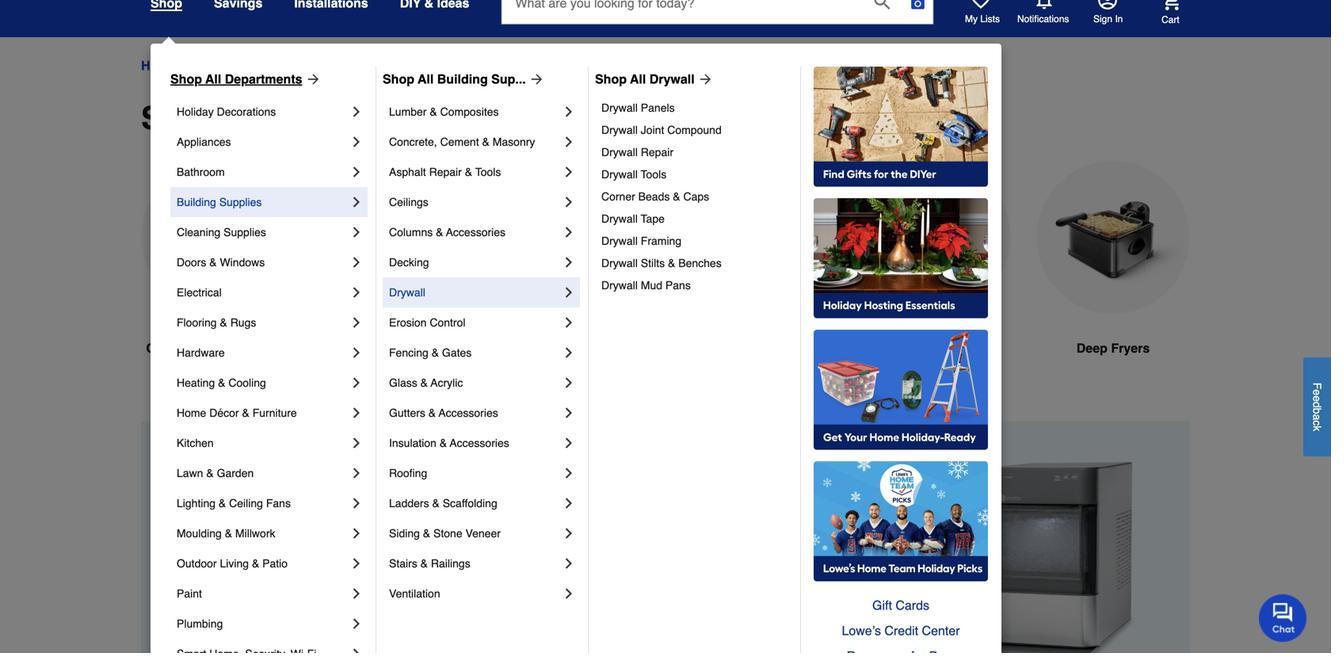 Task type: describe. For each thing, give the bounding box(es) containing it.
ventilation link
[[389, 579, 561, 609]]

pans
[[666, 279, 691, 292]]

chevron right image for flooring & rugs
[[349, 315, 365, 331]]

cart
[[1162, 14, 1180, 25]]

arrow right image
[[303, 71, 322, 87]]

paint link
[[177, 579, 349, 609]]

outdoor living & patio
[[177, 557, 288, 570]]

cleaning supplies
[[177, 226, 266, 239]]

chevron right image for drywall
[[561, 285, 577, 300]]

ladders & scaffolding
[[389, 497, 498, 510]]

compound
[[668, 124, 722, 136]]

stairs
[[389, 557, 418, 570]]

drywall joint compound link
[[602, 119, 790, 141]]

building supplies link
[[177, 187, 349, 217]]

drywall up panels
[[650, 72, 695, 86]]

cleaning supplies link
[[177, 217, 349, 247]]

supplies for cleaning supplies
[[224, 226, 266, 239]]

camera image
[[911, 0, 926, 11]]

& right cement
[[482, 136, 490, 148]]

erosion control link
[[389, 308, 561, 338]]

credit
[[885, 624, 919, 638]]

railings
[[431, 557, 471, 570]]

chevron right image for columns & accessories
[[561, 224, 577, 240]]

& for glass & acrylic
[[421, 377, 428, 389]]

garden
[[217, 467, 254, 480]]

chevron right image for asphalt repair & tools
[[561, 164, 577, 180]]

accessories for columns & accessories
[[446, 226, 506, 239]]

lowe's credit center link
[[814, 618, 989, 644]]

shop for shop all building sup...
[[383, 72, 415, 86]]

caps
[[684, 190, 710, 203]]

ceilings
[[389, 196, 429, 209]]

chevron right image for fencing & gates
[[561, 345, 577, 361]]

lowe's home team holiday picks. image
[[814, 461, 989, 582]]

a black and stainless steel countertop microwave. image
[[141, 161, 295, 314]]

0 horizontal spatial building
[[177, 196, 216, 209]]

chevron right image for cleaning supplies
[[349, 224, 365, 240]]

chevron right image for siding & stone veneer
[[561, 526, 577, 542]]

a silver-colored new air portable ice maker. image
[[320, 161, 474, 314]]

chevron right image for concrete, cement & masonry
[[561, 134, 577, 150]]

glass & acrylic
[[389, 377, 463, 389]]

mud
[[641, 279, 663, 292]]

chevron right image for insulation & accessories
[[561, 435, 577, 451]]

holiday hosting essentials. image
[[814, 198, 989, 319]]

insulation
[[389, 437, 437, 450]]

repair for asphalt
[[429, 166, 462, 178]]

chevron right image for lighting & ceiling fans
[[349, 496, 365, 511]]

departments
[[225, 72, 303, 86]]

lawn
[[177, 467, 203, 480]]

shop for shop all departments
[[170, 72, 202, 86]]

millwork
[[235, 527, 276, 540]]

panels
[[641, 101, 675, 114]]

home décor & furniture
[[177, 407, 297, 419]]

sign in button
[[1094, 0, 1124, 25]]

chevron right image for plumbing
[[349, 616, 365, 632]]

lowe's home improvement cart image
[[1162, 0, 1181, 10]]

chevron right image for moulding & millwork
[[349, 526, 365, 542]]

chevron right image for building supplies
[[349, 194, 365, 210]]

drywall joint compound
[[602, 124, 722, 136]]

chevron right image for holiday decorations
[[349, 104, 365, 120]]

shop for shop all drywall
[[595, 72, 627, 86]]

flooring
[[177, 316, 217, 329]]

framing
[[641, 235, 682, 247]]

f
[[1312, 383, 1324, 389]]

bathroom
[[177, 166, 225, 178]]

chevron right image for appliances
[[349, 134, 365, 150]]

& for lighting & ceiling fans
[[219, 497, 226, 510]]

& for heating & cooling
[[218, 377, 226, 389]]

& up ceilings link
[[465, 166, 473, 178]]

building inside 'link'
[[437, 72, 488, 86]]

drywall mud pans
[[602, 279, 691, 292]]

chevron right image for kitchen
[[349, 435, 365, 451]]

a stainless steel toaster oven. image
[[499, 161, 653, 314]]

chevron right image for bathroom
[[349, 164, 365, 180]]

drywall framing link
[[602, 230, 790, 252]]

heating & cooling
[[177, 377, 266, 389]]

countertop microwaves
[[146, 341, 290, 356]]

& for fencing & gates
[[432, 346, 439, 359]]

& inside "link"
[[252, 557, 259, 570]]

drywall for drywall tools
[[602, 168, 638, 181]]

& for gutters & accessories
[[429, 407, 436, 419]]

cleaning
[[177, 226, 221, 239]]

doors
[[177, 256, 206, 269]]

a chefman stainless steel deep fryer. image
[[1037, 161, 1191, 314]]

repair for drywall
[[641, 146, 674, 159]]

a gray ninja blender. image
[[858, 161, 1012, 314]]

plumbing
[[177, 618, 223, 630]]

electrical
[[177, 286, 222, 299]]

portable ice makers
[[338, 341, 457, 356]]

drywall panels link
[[602, 97, 790, 119]]

glass
[[389, 377, 418, 389]]

columns
[[389, 226, 433, 239]]

drywall for drywall framing
[[602, 235, 638, 247]]

heating & cooling link
[[177, 368, 349, 398]]

flooring & rugs
[[177, 316, 256, 329]]

& for columns & accessories
[[436, 226, 444, 239]]

erosion control
[[389, 316, 466, 329]]

cooling
[[229, 377, 266, 389]]

all for departments
[[205, 72, 221, 86]]

& for lawn & garden
[[206, 467, 214, 480]]

ovens
[[581, 341, 620, 356]]

& left caps
[[673, 190, 681, 203]]

1 vertical spatial small appliances
[[141, 100, 403, 136]]

arrow right image for shop all building sup...
[[526, 71, 545, 87]]

electrical link
[[177, 277, 349, 308]]

veneer
[[466, 527, 501, 540]]

& for stairs & railings
[[421, 557, 428, 570]]

living
[[220, 557, 249, 570]]

corner beads & caps
[[602, 190, 710, 203]]

appliances right departments
[[307, 58, 368, 73]]

control
[[430, 316, 466, 329]]

drywall for drywall mud pans
[[602, 279, 638, 292]]

chevron right image for ventilation
[[561, 586, 577, 602]]

& for ladders & scaffolding
[[432, 497, 440, 510]]

cement
[[440, 136, 479, 148]]

accessories for gutters & accessories
[[439, 407, 498, 419]]

insulation & accessories
[[389, 437, 510, 450]]

drywall for drywall tape
[[602, 212, 638, 225]]

notifications
[[1018, 14, 1070, 25]]

supplies for building supplies
[[219, 196, 262, 209]]

b
[[1312, 408, 1324, 414]]

home for home décor & furniture
[[177, 407, 206, 419]]

find gifts for the diyer. image
[[814, 67, 989, 187]]

stairs & railings
[[389, 557, 471, 570]]

chevron right image for ladders & scaffolding
[[561, 496, 577, 511]]

flooring & rugs link
[[177, 308, 349, 338]]

chevron right image for decking
[[561, 255, 577, 270]]

drywall tape
[[602, 212, 665, 225]]

décor
[[209, 407, 239, 419]]

holiday
[[177, 105, 214, 118]]

& for insulation & accessories
[[440, 437, 447, 450]]

drywall framing
[[602, 235, 682, 247]]

2 e from the top
[[1312, 396, 1324, 402]]

chevron right image for roofing
[[561, 465, 577, 481]]

gutters
[[389, 407, 426, 419]]

lowe's home improvement notification center image
[[1035, 0, 1054, 10]]

patio
[[263, 557, 288, 570]]

concrete, cement & masonry link
[[389, 127, 561, 157]]

center
[[923, 624, 961, 638]]

drywall for drywall panels
[[602, 101, 638, 114]]

deep fryers link
[[1037, 161, 1191, 396]]

deep
[[1077, 341, 1108, 356]]

chevron right image for stairs & railings
[[561, 556, 577, 572]]

small inside small appliances link
[[272, 58, 304, 73]]

holiday decorations link
[[177, 97, 349, 127]]

& right stilts in the left of the page
[[668, 257, 676, 270]]

& right décor
[[242, 407, 250, 419]]

toaster
[[533, 341, 578, 356]]

gift cards
[[873, 598, 930, 613]]

chat invite button image
[[1260, 594, 1308, 642]]

f e e d b a c k button
[[1304, 357, 1332, 457]]

a gray and stainless steel ninja air fryer. image
[[679, 161, 832, 314]]

gutters & accessories
[[389, 407, 498, 419]]

ceilings link
[[389, 187, 561, 217]]

chevron right image for gutters & accessories
[[561, 405, 577, 421]]

sup...
[[492, 72, 526, 86]]

kitchen link
[[177, 428, 349, 458]]

cards
[[896, 598, 930, 613]]



Task type: vqa. For each thing, say whether or not it's contained in the screenshot.
Lowe's
no



Task type: locate. For each thing, give the bounding box(es) containing it.
rugs
[[230, 316, 256, 329]]

ladders & scaffolding link
[[389, 488, 561, 519]]

& left the rugs
[[220, 316, 227, 329]]

all up "drywall panels"
[[630, 72, 646, 86]]

& for moulding & millwork
[[225, 527, 232, 540]]

drywall repair link
[[602, 141, 790, 163]]

search image
[[875, 0, 891, 10]]

my lists
[[966, 13, 1001, 25]]

bathroom link
[[177, 157, 349, 187]]

shop all departments link
[[170, 70, 322, 89]]

siding
[[389, 527, 420, 540]]

small appliances down departments
[[141, 100, 403, 136]]

shop up holiday
[[170, 72, 202, 86]]

drywall link
[[389, 277, 561, 308]]

& for doors & windows
[[209, 256, 217, 269]]

drywall for drywall stilts & benches
[[602, 257, 638, 270]]

1 arrow right image from the left
[[526, 71, 545, 87]]

1 all from the left
[[205, 72, 221, 86]]

asphalt repair & tools
[[389, 166, 501, 178]]

0 vertical spatial building
[[437, 72, 488, 86]]

asphalt
[[389, 166, 426, 178]]

building up cleaning on the top of the page
[[177, 196, 216, 209]]

chevron right image
[[349, 134, 365, 150], [561, 134, 577, 150], [349, 164, 365, 180], [561, 224, 577, 240], [561, 255, 577, 270], [561, 285, 577, 300], [561, 435, 577, 451], [561, 465, 577, 481], [561, 496, 577, 511], [349, 526, 365, 542], [561, 526, 577, 542], [349, 556, 365, 572], [561, 586, 577, 602], [349, 616, 365, 632]]

fryers
[[1112, 341, 1151, 356]]

repair down drywall joint compound
[[641, 146, 674, 159]]

chevron right image
[[349, 104, 365, 120], [561, 104, 577, 120], [561, 164, 577, 180], [349, 194, 365, 210], [561, 194, 577, 210], [349, 224, 365, 240], [349, 255, 365, 270], [349, 285, 365, 300], [349, 315, 365, 331], [561, 315, 577, 331], [349, 345, 365, 361], [561, 345, 577, 361], [349, 375, 365, 391], [561, 375, 577, 391], [349, 405, 365, 421], [561, 405, 577, 421], [349, 435, 365, 451], [349, 465, 365, 481], [349, 496, 365, 511], [561, 556, 577, 572], [349, 586, 365, 602], [349, 646, 365, 653]]

chevron right image for outdoor living & patio
[[349, 556, 365, 572]]

drywall up drywall tools
[[602, 146, 638, 159]]

appliances link up holiday decorations
[[190, 56, 258, 75]]

0 vertical spatial supplies
[[219, 196, 262, 209]]

corner beads & caps link
[[602, 186, 790, 208]]

chevron right image for home décor & furniture
[[349, 405, 365, 421]]

& right the columns
[[436, 226, 444, 239]]

chevron right image for lawn & garden
[[349, 465, 365, 481]]

building
[[437, 72, 488, 86], [177, 196, 216, 209]]

drywall for drywall joint compound
[[602, 124, 638, 136]]

gift cards link
[[814, 593, 989, 618]]

small appliances up holiday decorations link
[[272, 58, 368, 73]]

drywall up the corner
[[602, 168, 638, 181]]

e up d
[[1312, 389, 1324, 396]]

& right stairs
[[421, 557, 428, 570]]

portable
[[338, 341, 388, 356]]

outdoor
[[177, 557, 217, 570]]

& for flooring & rugs
[[220, 316, 227, 329]]

& left millwork
[[225, 527, 232, 540]]

1 horizontal spatial home
[[177, 407, 206, 419]]

supplies up cleaning supplies
[[219, 196, 262, 209]]

appliances down arrow right image
[[234, 100, 403, 136]]

toaster ovens link
[[499, 161, 653, 396]]

1 horizontal spatial shop
[[383, 72, 415, 86]]

tools down "concrete, cement & masonry" link
[[476, 166, 501, 178]]

scaffolding
[[443, 497, 498, 510]]

small
[[272, 58, 304, 73], [141, 100, 226, 136]]

drywall for drywall repair
[[602, 146, 638, 159]]

lawn & garden link
[[177, 458, 349, 488]]

d
[[1312, 402, 1324, 408]]

drywall down drywall tape
[[602, 235, 638, 247]]

1 vertical spatial appliances link
[[177, 127, 349, 157]]

chevron right image for heating & cooling
[[349, 375, 365, 391]]

repair
[[641, 146, 674, 159], [429, 166, 462, 178]]

chevron right image for doors & windows
[[349, 255, 365, 270]]

0 horizontal spatial tools
[[476, 166, 501, 178]]

0 vertical spatial small
[[272, 58, 304, 73]]

0 horizontal spatial home
[[141, 58, 176, 73]]

erosion
[[389, 316, 427, 329]]

2 horizontal spatial all
[[630, 72, 646, 86]]

all up lumber
[[418, 72, 434, 86]]

& inside "link"
[[430, 105, 437, 118]]

1 horizontal spatial arrow right image
[[695, 71, 714, 87]]

1 vertical spatial home
[[177, 407, 206, 419]]

1 horizontal spatial small
[[272, 58, 304, 73]]

heating
[[177, 377, 215, 389]]

lowe's home improvement account image
[[1099, 0, 1118, 10]]

shop inside 'link'
[[383, 72, 415, 86]]

small appliances link
[[272, 56, 368, 75]]

lumber & composites
[[389, 105, 499, 118]]

tools up beads
[[641, 168, 667, 181]]

0 horizontal spatial arrow right image
[[526, 71, 545, 87]]

chevron right image for paint
[[349, 586, 365, 602]]

benches
[[679, 257, 722, 270]]

doors & windows
[[177, 256, 265, 269]]

countertop microwaves link
[[141, 161, 295, 396]]

drywall stilts & benches link
[[602, 252, 790, 274]]

& left ceiling
[[219, 497, 226, 510]]

windows
[[220, 256, 265, 269]]

Search Query text field
[[502, 0, 862, 24]]

chevron right image for glass & acrylic
[[561, 375, 577, 391]]

lawn & garden
[[177, 467, 254, 480]]

arrow right image inside shop all drywall link
[[695, 71, 714, 87]]

chevron right image for electrical
[[349, 285, 365, 300]]

2 all from the left
[[418, 72, 434, 86]]

appliances link down decorations
[[177, 127, 349, 157]]

0 horizontal spatial shop
[[170, 72, 202, 86]]

accessories up insulation & accessories link
[[439, 407, 498, 419]]

shop
[[170, 72, 202, 86], [383, 72, 415, 86], [595, 72, 627, 86]]

chevron right image for ceilings
[[561, 194, 577, 210]]

1 vertical spatial repair
[[429, 166, 462, 178]]

shop up lumber
[[383, 72, 415, 86]]

home for home
[[141, 58, 176, 73]]

masonry
[[493, 136, 535, 148]]

2 horizontal spatial shop
[[595, 72, 627, 86]]

columns & accessories
[[389, 226, 506, 239]]

small up "bathroom"
[[141, 100, 226, 136]]

supplies up windows
[[224, 226, 266, 239]]

drywall tools
[[602, 168, 667, 181]]

chevron right image for lumber & composites
[[561, 104, 577, 120]]

& for siding & stone veneer
[[423, 527, 431, 540]]

2 vertical spatial accessories
[[450, 437, 510, 450]]

0 horizontal spatial small
[[141, 100, 226, 136]]

lowe's home improvement lists image
[[972, 0, 991, 10]]

e up b at the bottom of the page
[[1312, 396, 1324, 402]]

tape
[[641, 212, 665, 225]]

& right gutters
[[429, 407, 436, 419]]

1 vertical spatial small
[[141, 100, 226, 136]]

fencing
[[389, 346, 429, 359]]

home link
[[141, 56, 176, 75]]

1 vertical spatial supplies
[[224, 226, 266, 239]]

accessories for insulation & accessories
[[450, 437, 510, 450]]

0 vertical spatial small appliances
[[272, 58, 368, 73]]

chevron right image for hardware
[[349, 345, 365, 361]]

0 vertical spatial accessories
[[446, 226, 506, 239]]

1 shop from the left
[[170, 72, 202, 86]]

arrow right image up masonry
[[526, 71, 545, 87]]

& down 'gutters & accessories'
[[440, 437, 447, 450]]

moulding & millwork link
[[177, 519, 349, 549]]

1 horizontal spatial repair
[[641, 146, 674, 159]]

accessories up roofing link
[[450, 437, 510, 450]]

arrow right image for shop all drywall
[[695, 71, 714, 87]]

shop all drywall link
[[595, 70, 714, 89]]

& right lawn
[[206, 467, 214, 480]]

advertisement region
[[141, 421, 1191, 653]]

drywall stilts & benches
[[602, 257, 722, 270]]

arrow right image up drywall panels link
[[695, 71, 714, 87]]

microwaves
[[218, 341, 290, 356]]

drywall down drywall framing
[[602, 257, 638, 270]]

drywall down the corner
[[602, 212, 638, 225]]

& right ladders
[[432, 497, 440, 510]]

all inside 'link'
[[418, 72, 434, 86]]

building up composites
[[437, 72, 488, 86]]

lighting & ceiling fans link
[[177, 488, 349, 519]]

acrylic
[[431, 377, 463, 389]]

all for building
[[418, 72, 434, 86]]

& for lumber & composites
[[430, 105, 437, 118]]

shop all building sup... link
[[383, 70, 545, 89]]

all
[[205, 72, 221, 86], [418, 72, 434, 86], [630, 72, 646, 86]]

2 arrow right image from the left
[[695, 71, 714, 87]]

accessories down ceilings link
[[446, 226, 506, 239]]

my
[[966, 13, 978, 25]]

& right lumber
[[430, 105, 437, 118]]

columns & accessories link
[[389, 217, 561, 247]]

drywall tools link
[[602, 163, 790, 186]]

chevron right image for erosion control
[[561, 315, 577, 331]]

holiday decorations
[[177, 105, 276, 118]]

home décor & furniture link
[[177, 398, 349, 428]]

1 horizontal spatial all
[[418, 72, 434, 86]]

small up holiday decorations link
[[272, 58, 304, 73]]

composites
[[440, 105, 499, 118]]

concrete, cement & masonry
[[389, 136, 535, 148]]

arrow right image
[[526, 71, 545, 87], [695, 71, 714, 87]]

& left cooling
[[218, 377, 226, 389]]

tools
[[476, 166, 501, 178], [641, 168, 667, 181]]

& left the gates
[[432, 346, 439, 359]]

hardware
[[177, 346, 225, 359]]

a
[[1312, 414, 1324, 420]]

1 e from the top
[[1312, 389, 1324, 396]]

all up holiday decorations
[[205, 72, 221, 86]]

appliances up holiday decorations
[[190, 58, 258, 73]]

1 horizontal spatial tools
[[641, 168, 667, 181]]

1 horizontal spatial building
[[437, 72, 488, 86]]

shop all building sup...
[[383, 72, 526, 86]]

home
[[141, 58, 176, 73], [177, 407, 206, 419]]

all for drywall
[[630, 72, 646, 86]]

1 vertical spatial building
[[177, 196, 216, 209]]

my lists link
[[966, 0, 1001, 25]]

moulding
[[177, 527, 222, 540]]

fencing & gates
[[389, 346, 472, 359]]

0 vertical spatial appliances link
[[190, 56, 258, 75]]

shop up "drywall panels"
[[595, 72, 627, 86]]

arrow right image inside shop all building sup... 'link'
[[526, 71, 545, 87]]

3 shop from the left
[[595, 72, 627, 86]]

drywall left panels
[[602, 101, 638, 114]]

ventilation
[[389, 588, 441, 600]]

supplies
[[219, 196, 262, 209], [224, 226, 266, 239]]

0 vertical spatial repair
[[641, 146, 674, 159]]

blenders
[[908, 341, 962, 356]]

0 horizontal spatial repair
[[429, 166, 462, 178]]

& right doors
[[209, 256, 217, 269]]

glass & acrylic link
[[389, 368, 561, 398]]

3 all from the left
[[630, 72, 646, 86]]

drywall up drywall repair
[[602, 124, 638, 136]]

lighting
[[177, 497, 216, 510]]

1 vertical spatial accessories
[[439, 407, 498, 419]]

shop all departments
[[170, 72, 303, 86]]

& left the stone
[[423, 527, 431, 540]]

beads
[[639, 190, 670, 203]]

hardware link
[[177, 338, 349, 368]]

get your home holiday-ready. image
[[814, 330, 989, 450]]

None search field
[[501, 0, 934, 39]]

outdoor living & patio link
[[177, 549, 349, 579]]

drywall left mud
[[602, 279, 638, 292]]

blenders link
[[858, 161, 1012, 396]]

& left patio on the left of the page
[[252, 557, 259, 570]]

appliances up "bathroom"
[[177, 136, 231, 148]]

0 vertical spatial home
[[141, 58, 176, 73]]

2 shop from the left
[[383, 72, 415, 86]]

gates
[[442, 346, 472, 359]]

0 horizontal spatial all
[[205, 72, 221, 86]]

drywall up "erosion"
[[389, 286, 426, 299]]

repair down cement
[[429, 166, 462, 178]]

lumber
[[389, 105, 427, 118]]

paint
[[177, 588, 202, 600]]

& right glass
[[421, 377, 428, 389]]

small appliances
[[272, 58, 368, 73], [141, 100, 403, 136]]

asphalt repair & tools link
[[389, 157, 561, 187]]

ladders
[[389, 497, 429, 510]]



